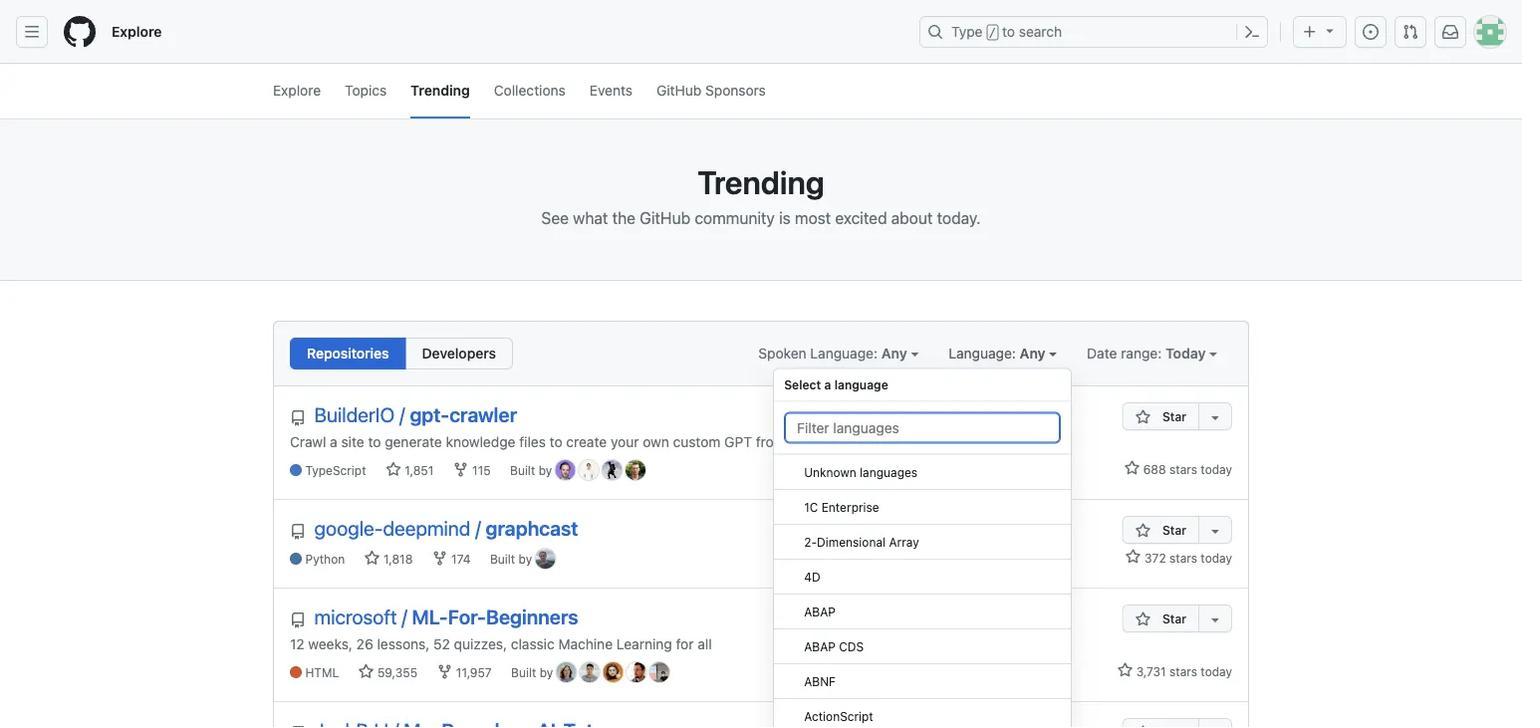 Task type: describe. For each thing, give the bounding box(es) containing it.
language
[[835, 378, 889, 392]]

language: any
[[949, 345, 1050, 362]]

@pipech image
[[579, 460, 599, 480]]

stars for gpt-crawler
[[1170, 462, 1198, 476]]

abap cds link
[[775, 629, 1072, 664]]

2 stars from the top
[[1170, 551, 1198, 565]]

12 weeks, 26 lessons, 52 quizzes, classic machine learning for all
[[290, 636, 712, 652]]

builderio / gpt-crawler
[[315, 403, 517, 427]]

0 vertical spatial explore link
[[104, 16, 170, 48]]

what
[[573, 209, 608, 228]]

weeks,
[[308, 636, 353, 652]]

deepmind
[[383, 517, 471, 540]]

is
[[779, 209, 791, 228]]

spoken language: any
[[759, 345, 911, 362]]

star image left 372
[[1126, 549, 1142, 565]]

site
[[341, 434, 364, 450]]

1 vertical spatial built by
[[490, 553, 536, 567]]

star image for 3,731 stars today
[[1118, 663, 1133, 679]]

today.
[[937, 209, 981, 228]]

star image inside the 1,818 link
[[364, 551, 380, 567]]

star image up 372
[[1136, 523, 1152, 539]]

372
[[1145, 551, 1167, 565]]

actionscript
[[804, 709, 874, 723]]

11,957
[[453, 666, 492, 680]]

knowledge
[[446, 434, 516, 450]]

a for crawl
[[330, 434, 338, 450]]

url
[[801, 434, 828, 450]]

repo image for google-
[[290, 524, 306, 540]]

/ right deepmind
[[476, 517, 481, 540]]

a for select
[[825, 378, 832, 392]]

developers
[[422, 345, 496, 362]]

star for gpt-crawler
[[1163, 410, 1187, 424]]

2-dimensional array link
[[775, 525, 1072, 560]]

from
[[756, 434, 786, 450]]

stars for ml-for-beginners
[[1170, 665, 1198, 679]]

trending for trending
[[411, 82, 470, 98]]

array
[[889, 535, 920, 549]]

crawl a site to generate knowledge files to create your own custom gpt from a url
[[290, 434, 828, 450]]

collections
[[494, 82, 566, 98]]

1 vertical spatial by
[[519, 553, 532, 567]]

by for crawler
[[539, 464, 552, 478]]

1 horizontal spatial a
[[790, 434, 797, 450]]

builderio
[[315, 403, 395, 427]]

2 language: from the left
[[949, 345, 1016, 362]]

community
[[695, 209, 775, 228]]

git pull request image
[[1403, 24, 1419, 40]]

menu containing select a language
[[774, 368, 1073, 728]]

collections link
[[494, 64, 566, 119]]

custom
[[673, 434, 721, 450]]

own
[[643, 434, 670, 450]]

fork image for 11,957
[[437, 664, 453, 680]]

gpt-
[[410, 403, 450, 427]]

@hereje image
[[580, 663, 600, 683]]

enterprise
[[822, 500, 880, 514]]

0 vertical spatial github
[[657, 82, 702, 98]]

trending see what the github community is most excited about today.
[[542, 163, 981, 228]]

search
[[1019, 23, 1063, 40]]

@vidushi gupta image
[[603, 663, 623, 683]]

by for for-
[[540, 666, 553, 680]]

sponsors
[[706, 82, 766, 98]]

events link
[[590, 64, 633, 119]]

abap for abap
[[804, 604, 836, 618]]

type / to search
[[952, 23, 1063, 40]]

2 today from the top
[[1201, 551, 1233, 565]]

trending link
[[411, 64, 470, 119]]

beginners
[[486, 605, 579, 629]]

abap for abap cds
[[804, 639, 836, 653]]

repo image for builderio
[[290, 411, 306, 427]]

174 link
[[432, 551, 471, 569]]

add this repository to a list image for ml-for-beginners
[[1208, 612, 1224, 628]]

the
[[613, 209, 636, 228]]

languages
[[860, 465, 918, 479]]

actionscript link
[[775, 699, 1072, 728]]

built for crawler
[[510, 464, 535, 478]]

abap cds
[[804, 639, 864, 653]]

built by for crawler
[[510, 464, 556, 478]]

dimensional
[[817, 535, 886, 549]]

select a language
[[785, 378, 889, 392]]

github sponsors link
[[657, 64, 766, 119]]

quizzes,
[[454, 636, 507, 652]]

typescript
[[305, 464, 366, 478]]

star for graphcast
[[1163, 523, 1187, 537]]

/ for ml-
[[402, 605, 407, 629]]

688 stars today
[[1141, 462, 1233, 476]]

fork image
[[453, 462, 469, 478]]

unknown languages link
[[775, 455, 1072, 490]]

your
[[611, 434, 639, 450]]

1,818
[[380, 553, 413, 567]]

microsoft / ml-for-beginners
[[315, 605, 579, 629]]

star image for 1,851
[[386, 462, 402, 478]]

events
[[590, 82, 633, 98]]

today for microsoft / ml-for-beginners
[[1201, 665, 1233, 679]]

1,851 link
[[386, 462, 434, 480]]

files
[[519, 434, 546, 450]]

@steve8708 image
[[556, 460, 576, 480]]

star image up 688
[[1136, 410, 1152, 426]]

built by for for-
[[511, 666, 557, 680]]

range:
[[1121, 345, 1162, 362]]

repo image
[[290, 613, 306, 629]]

about
[[892, 209, 933, 228]]

github inside trending see what the github community is most excited about today.
[[640, 209, 691, 228]]

unknown
[[804, 465, 857, 479]]

microsoft
[[315, 605, 397, 629]]



Task type: locate. For each thing, give the bounding box(es) containing it.
@tewalds image
[[536, 549, 556, 569]]

1 horizontal spatial trending
[[698, 163, 825, 201]]

1 vertical spatial today
[[1201, 551, 1233, 565]]

2 vertical spatial built
[[511, 666, 537, 680]]

1 horizontal spatial to
[[550, 434, 563, 450]]

create
[[567, 434, 607, 450]]

/ for to
[[989, 26, 997, 40]]

star image down 26
[[358, 664, 374, 680]]

built for for-
[[511, 666, 537, 680]]

/ inside type / to search
[[989, 26, 997, 40]]

4d
[[804, 570, 821, 584]]

1 language: from the left
[[811, 345, 878, 362]]

a left url
[[790, 434, 797, 450]]

lessons,
[[377, 636, 430, 652]]

1 horizontal spatial language:
[[949, 345, 1016, 362]]

date
[[1088, 345, 1118, 362]]

star button for google-deepmind / graphcast
[[1123, 516, 1199, 544]]

add this repository to a list image down 3,731 stars today
[[1208, 726, 1224, 728]]

crawler
[[450, 403, 517, 427]]

homepage image
[[64, 16, 96, 48]]

spoken
[[759, 345, 807, 362]]

1 any from the left
[[882, 345, 908, 362]]

0 vertical spatial fork image
[[432, 551, 448, 567]]

1 vertical spatial trending
[[698, 163, 825, 201]]

1,818 link
[[364, 551, 413, 569]]

built by down files
[[510, 464, 556, 478]]

Type or choose a language text field
[[785, 412, 1062, 444]]

repo image up python
[[290, 524, 306, 540]]

688
[[1144, 462, 1167, 476]]

stars right 372
[[1170, 551, 1198, 565]]

star image for 59,355
[[358, 664, 374, 680]]

1 horizontal spatial explore
[[273, 82, 321, 98]]

2 horizontal spatial a
[[825, 378, 832, 392]]

to right files
[[550, 434, 563, 450]]

github left sponsors
[[657, 82, 702, 98]]

@minwook shin image
[[650, 663, 670, 683]]

1 repo image from the top
[[290, 411, 306, 427]]

cds
[[839, 639, 864, 653]]

fork image
[[432, 551, 448, 567], [437, 664, 453, 680]]

excited
[[836, 209, 888, 228]]

abnf
[[804, 674, 836, 688]]

1 stars from the top
[[1170, 462, 1198, 476]]

trending
[[411, 82, 470, 98], [698, 163, 825, 201]]

3 add this repository to a list image from the top
[[1208, 726, 1224, 728]]

built by down classic
[[511, 666, 557, 680]]

3 star button from the top
[[1123, 605, 1199, 633]]

trending right topics at the left top of the page
[[411, 82, 470, 98]]

explore link left the topics "link"
[[273, 64, 321, 119]]

trending for trending see what the github community is most excited about today.
[[698, 163, 825, 201]]

2 abap from the top
[[804, 639, 836, 653]]

abap down 4d
[[804, 604, 836, 618]]

github sponsors
[[657, 82, 766, 98]]

learning
[[617, 636, 673, 652]]

0 horizontal spatial to
[[368, 434, 381, 450]]

today right 688
[[1201, 462, 1233, 476]]

52
[[434, 636, 450, 652]]

html
[[305, 666, 339, 680]]

built down files
[[510, 464, 535, 478]]

0 vertical spatial built
[[510, 464, 535, 478]]

2 vertical spatial today
[[1201, 665, 1233, 679]]

0 horizontal spatial trending
[[411, 82, 470, 98]]

issue opened image
[[1363, 24, 1379, 40]]

trending up 'is'
[[698, 163, 825, 201]]

0 vertical spatial explore
[[112, 23, 162, 40]]

by left @jlooper icon
[[540, 666, 553, 680]]

@samfromaway image
[[626, 460, 646, 480]]

1 vertical spatial add this repository to a list image
[[1208, 612, 1224, 628]]

1,851
[[402, 464, 434, 478]]

1 vertical spatial github
[[640, 209, 691, 228]]

a inside menu
[[825, 378, 832, 392]]

classic
[[511, 636, 555, 652]]

generate
[[385, 434, 442, 450]]

star button
[[1123, 403, 1199, 431], [1123, 516, 1199, 544], [1123, 605, 1199, 633]]

type
[[952, 23, 983, 40]]

0 vertical spatial add this repository to a list image
[[1208, 410, 1224, 426]]

star up 372 stars today
[[1163, 523, 1187, 537]]

1 horizontal spatial explore link
[[273, 64, 321, 119]]

0 vertical spatial repo image
[[290, 411, 306, 427]]

star button for builderio / gpt-crawler
[[1123, 403, 1199, 431]]

@jlooper image
[[557, 663, 577, 683]]

today right '3,731'
[[1201, 665, 1233, 679]]

see
[[542, 209, 569, 228]]

star button up 688
[[1123, 403, 1199, 431]]

topics
[[345, 82, 387, 98]]

to left search
[[1003, 23, 1016, 40]]

add this repository to a list image
[[1208, 410, 1224, 426], [1208, 612, 1224, 628], [1208, 726, 1224, 728]]

today down add this repository to a list icon
[[1201, 551, 1233, 565]]

2-
[[804, 535, 817, 549]]

2 vertical spatial built by
[[511, 666, 557, 680]]

gpt
[[725, 434, 752, 450]]

star image inside 1,851 link
[[386, 462, 402, 478]]

0 vertical spatial abap
[[804, 604, 836, 618]]

stars
[[1170, 462, 1198, 476], [1170, 551, 1198, 565], [1170, 665, 1198, 679]]

12
[[290, 636, 305, 652]]

2 vertical spatial stars
[[1170, 665, 1198, 679]]

@highergroundstudio image
[[602, 460, 622, 480]]

google-deepmind / graphcast
[[315, 517, 578, 540]]

plus image
[[1303, 24, 1319, 40]]

174
[[448, 553, 471, 567]]

0 vertical spatial today
[[1201, 462, 1233, 476]]

explore left topics at the left top of the page
[[273, 82, 321, 98]]

0 vertical spatial stars
[[1170, 462, 1198, 476]]

github
[[657, 82, 702, 98], [640, 209, 691, 228]]

1c enterprise
[[804, 500, 880, 514]]

repo image
[[290, 411, 306, 427], [290, 524, 306, 540]]

/ left gpt-
[[400, 403, 405, 427]]

abap link
[[775, 595, 1072, 629]]

triangle down image
[[1323, 22, 1339, 38]]

graphcast
[[486, 517, 578, 540]]

/
[[989, 26, 997, 40], [400, 403, 405, 427], [476, 517, 481, 540], [402, 605, 407, 629]]

language: up select a language
[[811, 345, 878, 362]]

any up language at the bottom
[[882, 345, 908, 362]]

a left 'site'
[[330, 434, 338, 450]]

3 stars from the top
[[1170, 665, 1198, 679]]

any
[[882, 345, 908, 362], [1020, 345, 1046, 362]]

1 vertical spatial star
[[1163, 523, 1187, 537]]

command palette image
[[1245, 24, 1261, 40]]

date range: today
[[1088, 345, 1210, 362]]

add this repository to a list image for gpt-crawler
[[1208, 410, 1224, 426]]

1 add this repository to a list image from the top
[[1208, 410, 1224, 426]]

115 link
[[453, 462, 491, 480]]

ml-
[[412, 605, 448, 629]]

2 vertical spatial by
[[540, 666, 553, 680]]

by left @steve8708 icon
[[539, 464, 552, 478]]

1 horizontal spatial any
[[1020, 345, 1046, 362]]

1 vertical spatial fork image
[[437, 664, 453, 680]]

2 star from the top
[[1163, 523, 1187, 537]]

star image for 688 stars today
[[1125, 460, 1141, 476]]

1 abap from the top
[[804, 604, 836, 618]]

fork image for 174
[[432, 551, 448, 567]]

1 vertical spatial abap
[[804, 639, 836, 653]]

fork image inside "11,957" link
[[437, 664, 453, 680]]

1 vertical spatial star button
[[1123, 516, 1199, 544]]

explore link right "homepage" image
[[104, 16, 170, 48]]

topics link
[[345, 64, 387, 119]]

abap
[[804, 604, 836, 618], [804, 639, 836, 653]]

@softchris image
[[627, 663, 647, 683]]

star button up 372
[[1123, 516, 1199, 544]]

select
[[785, 378, 822, 392]]

repo image up the crawl
[[290, 411, 306, 427]]

star image down google-
[[364, 551, 380, 567]]

add this repository to a list image
[[1208, 523, 1224, 539]]

0 horizontal spatial explore link
[[104, 16, 170, 48]]

a
[[825, 378, 832, 392], [330, 434, 338, 450], [790, 434, 797, 450]]

star image left '3,731'
[[1118, 663, 1133, 679]]

59,355
[[374, 666, 418, 680]]

fork image down google-deepmind / graphcast at the bottom left
[[432, 551, 448, 567]]

0 horizontal spatial explore
[[112, 23, 162, 40]]

star image up '3,731'
[[1136, 612, 1152, 628]]

2 vertical spatial star
[[1163, 612, 1187, 626]]

1 vertical spatial explore
[[273, 82, 321, 98]]

fork image inside 174 link
[[432, 551, 448, 567]]

any left date
[[1020, 345, 1046, 362]]

for
[[676, 636, 694, 652]]

star image down '3,731'
[[1136, 726, 1152, 728]]

2 any from the left
[[1020, 345, 1046, 362]]

star image inside 59,355 link
[[358, 664, 374, 680]]

2 vertical spatial star button
[[1123, 605, 1199, 633]]

0 horizontal spatial language:
[[811, 345, 878, 362]]

3,731 stars today
[[1133, 665, 1233, 679]]

372 stars today
[[1142, 551, 1233, 565]]

1c
[[804, 500, 819, 514]]

python
[[305, 553, 345, 567]]

fork image down "52"
[[437, 664, 453, 680]]

today
[[1201, 462, 1233, 476], [1201, 551, 1233, 565], [1201, 665, 1233, 679]]

abnf link
[[775, 664, 1072, 699]]

/ right the type
[[989, 26, 997, 40]]

star image left 688
[[1125, 460, 1141, 476]]

by left @tewalds icon
[[519, 553, 532, 567]]

star button for microsoft / ml-for-beginners
[[1123, 605, 1199, 633]]

github right the
[[640, 209, 691, 228]]

crawl
[[290, 434, 326, 450]]

stars right 688
[[1170, 462, 1198, 476]]

1 star from the top
[[1163, 410, 1187, 424]]

2 vertical spatial add this repository to a list image
[[1208, 726, 1224, 728]]

1 vertical spatial built
[[490, 553, 515, 567]]

add this repository to a list image up 688 stars today
[[1208, 410, 1224, 426]]

115
[[469, 464, 491, 478]]

star image
[[1136, 410, 1152, 426], [1136, 523, 1152, 539], [1126, 549, 1142, 565], [364, 551, 380, 567], [1136, 612, 1152, 628], [1136, 726, 1152, 728]]

0 horizontal spatial a
[[330, 434, 338, 450]]

language:
[[811, 345, 878, 362], [949, 345, 1016, 362]]

1 star button from the top
[[1123, 403, 1199, 431]]

0 vertical spatial by
[[539, 464, 552, 478]]

0 horizontal spatial any
[[882, 345, 908, 362]]

built left @tewalds icon
[[490, 553, 515, 567]]

notifications image
[[1443, 24, 1459, 40]]

star button up '3,731'
[[1123, 605, 1199, 633]]

unknown languages
[[804, 465, 918, 479]]

trending inside trending see what the github community is most excited about today.
[[698, 163, 825, 201]]

star image down generate
[[386, 462, 402, 478]]

star up 688 stars today
[[1163, 410, 1187, 424]]

3,731
[[1137, 665, 1167, 679]]

developers link
[[405, 338, 513, 370]]

to right 'site'
[[368, 434, 381, 450]]

language: up type or choose a language text box
[[949, 345, 1016, 362]]

2 repo image from the top
[[290, 524, 306, 540]]

abap left cds
[[804, 639, 836, 653]]

0 vertical spatial star
[[1163, 410, 1187, 424]]

2 star button from the top
[[1123, 516, 1199, 544]]

machine
[[559, 636, 613, 652]]

1c enterprise link
[[775, 490, 1072, 525]]

google-
[[315, 517, 383, 540]]

most
[[795, 209, 831, 228]]

built by down graphcast
[[490, 553, 536, 567]]

0 vertical spatial trending
[[411, 82, 470, 98]]

3 star from the top
[[1163, 612, 1187, 626]]

all
[[698, 636, 712, 652]]

11,957 link
[[437, 664, 492, 682]]

1 vertical spatial explore link
[[273, 64, 321, 119]]

0 vertical spatial built by
[[510, 464, 556, 478]]

2 add this repository to a list image from the top
[[1208, 612, 1224, 628]]

today
[[1166, 345, 1206, 362]]

0 vertical spatial star button
[[1123, 403, 1199, 431]]

1 vertical spatial repo image
[[290, 524, 306, 540]]

a right select
[[825, 378, 832, 392]]

star for ml-for-beginners
[[1163, 612, 1187, 626]]

built down classic
[[511, 666, 537, 680]]

1 vertical spatial stars
[[1170, 551, 1198, 565]]

4d link
[[775, 560, 1072, 595]]

star image
[[1125, 460, 1141, 476], [386, 462, 402, 478], [1118, 663, 1133, 679], [358, 664, 374, 680]]

3 today from the top
[[1201, 665, 1233, 679]]

today for builderio / gpt-crawler
[[1201, 462, 1233, 476]]

star up 3,731 stars today
[[1163, 612, 1187, 626]]

menu
[[774, 368, 1073, 728]]

stars right '3,731'
[[1170, 665, 1198, 679]]

/ for gpt-
[[400, 403, 405, 427]]

2 horizontal spatial to
[[1003, 23, 1016, 40]]

add this repository to a list image up 3,731 stars today
[[1208, 612, 1224, 628]]

to
[[1003, 23, 1016, 40], [368, 434, 381, 450], [550, 434, 563, 450]]

explore right "homepage" image
[[112, 23, 162, 40]]

1 today from the top
[[1201, 462, 1233, 476]]

/ left ml-
[[402, 605, 407, 629]]

2-dimensional array
[[804, 535, 920, 549]]



Task type: vqa. For each thing, say whether or not it's contained in the screenshot.
12 at the left bottom of page
yes



